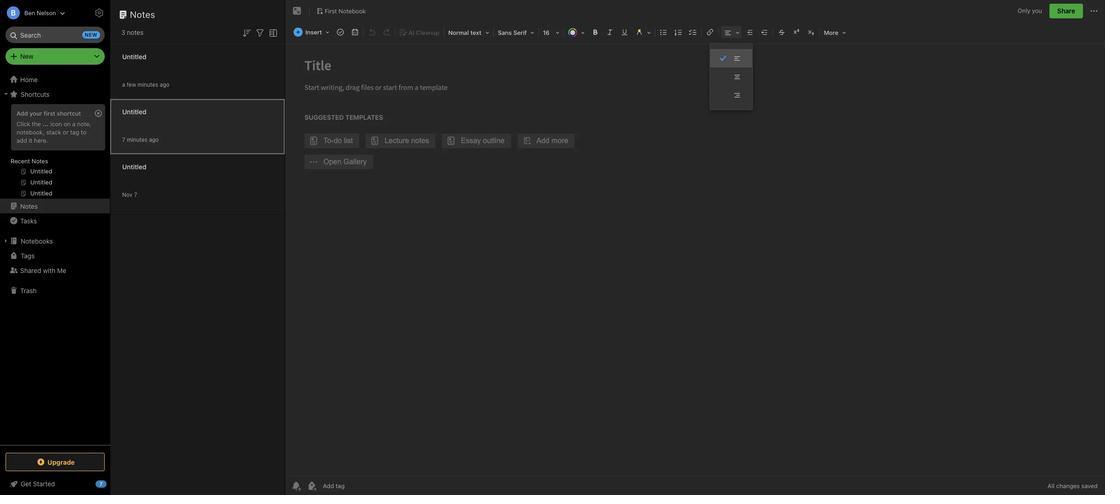 Task type: describe. For each thing, give the bounding box(es) containing it.
tasks
[[20, 217, 37, 225]]

1 vertical spatial ago
[[149, 136, 159, 143]]

new search field
[[12, 27, 100, 43]]

click to collapse image
[[107, 479, 114, 490]]

nov 7
[[122, 191, 137, 198]]

More field
[[821, 26, 850, 39]]

notebooks link
[[0, 234, 110, 249]]

your
[[30, 110, 42, 117]]

add filters image
[[255, 27, 266, 39]]

Account field
[[0, 4, 65, 22]]

notebook
[[339, 7, 366, 15]]

to
[[81, 129, 86, 136]]

add a reminder image
[[291, 481, 302, 492]]

you
[[1033, 7, 1043, 14]]

expand notebooks image
[[2, 238, 10, 245]]

notebooks
[[21, 237, 53, 245]]

7 for 7
[[100, 482, 103, 488]]

Sort options field
[[241, 27, 252, 39]]

calendar event image
[[349, 26, 362, 39]]

icon
[[50, 120, 62, 128]]

trash
[[20, 287, 37, 295]]

0 vertical spatial a
[[122, 81, 125, 88]]

checklist image
[[687, 26, 700, 39]]

...
[[43, 120, 49, 128]]

shared
[[20, 267, 41, 275]]

indent image
[[744, 26, 757, 39]]

serif
[[514, 29, 527, 36]]

expand note image
[[292, 6, 303, 17]]

outdent image
[[759, 26, 772, 39]]

Font family field
[[495, 26, 538, 39]]

add
[[17, 110, 28, 117]]

more actions image
[[1089, 6, 1100, 17]]

home link
[[0, 72, 110, 87]]

View options field
[[266, 27, 279, 39]]

More actions field
[[1089, 4, 1100, 18]]

get started
[[21, 481, 55, 489]]

get
[[21, 481, 31, 489]]

bulleted list image
[[658, 26, 671, 39]]

all changes saved
[[1048, 483, 1099, 490]]

insert
[[306, 28, 322, 36]]

group inside tree
[[0, 102, 110, 203]]

Alignment field
[[720, 26, 743, 39]]

tasks button
[[0, 214, 110, 228]]

superscript image
[[791, 26, 803, 39]]

strikethrough image
[[776, 26, 789, 39]]

underline image
[[619, 26, 632, 39]]

first notebook button
[[313, 5, 369, 17]]

sans
[[498, 29, 512, 36]]

shortcuts button
[[0, 87, 110, 102]]

nelson
[[37, 9, 56, 16]]

more
[[825, 29, 839, 36]]

shortcuts
[[21, 90, 50, 98]]

0 vertical spatial minutes
[[138, 81, 158, 88]]

share button
[[1050, 4, 1084, 18]]

tag
[[70, 129, 79, 136]]

ben nelson
[[24, 9, 56, 16]]

icon on a note, notebook, stack or tag to add it here.
[[17, 120, 91, 144]]

normal text
[[449, 29, 482, 36]]

recent notes
[[11, 158, 48, 165]]

tags
[[21, 252, 35, 260]]

upgrade button
[[6, 454, 105, 472]]

home
[[20, 76, 38, 83]]

2 horizontal spatial 7
[[134, 191, 137, 198]]

1 horizontal spatial ago
[[160, 81, 170, 88]]

subscript image
[[805, 26, 818, 39]]

Insert field
[[291, 26, 333, 39]]

1 vertical spatial minutes
[[127, 136, 148, 143]]



Task type: vqa. For each thing, say whether or not it's contained in the screenshot.
Home at the top left
yes



Task type: locate. For each thing, give the bounding box(es) containing it.
with
[[43, 267, 55, 275]]

1 vertical spatial a
[[72, 120, 75, 128]]

shared with me
[[20, 267, 66, 275]]

a left 'few'
[[122, 81, 125, 88]]

add
[[17, 137, 27, 144]]

new
[[20, 52, 33, 60]]

trash link
[[0, 284, 110, 298]]

0 horizontal spatial a
[[72, 120, 75, 128]]

1 vertical spatial 7
[[134, 191, 137, 198]]

all
[[1048, 483, 1055, 490]]

Heading level field
[[445, 26, 493, 39]]

16
[[543, 29, 550, 36]]

ben
[[24, 9, 35, 16]]

0 vertical spatial ago
[[160, 81, 170, 88]]

numbered list image
[[672, 26, 685, 39]]

Note Editor text field
[[285, 44, 1106, 477]]

Add filters field
[[255, 27, 266, 39]]

ago
[[160, 81, 170, 88], [149, 136, 159, 143]]

click the ...
[[17, 120, 49, 128]]

Highlight field
[[632, 26, 655, 39]]

notes
[[130, 9, 155, 20], [32, 158, 48, 165], [20, 202, 38, 210]]

1 vertical spatial untitled
[[122, 108, 146, 116]]

it
[[29, 137, 32, 144]]

notebook,
[[17, 129, 45, 136]]

1 vertical spatial notes
[[32, 158, 48, 165]]

7
[[122, 136, 125, 143], [134, 191, 137, 198], [100, 482, 103, 488]]

first
[[44, 110, 55, 117]]

only you
[[1019, 7, 1043, 14]]

0 vertical spatial 7
[[122, 136, 125, 143]]

first
[[325, 7, 337, 15]]

2 vertical spatial 7
[[100, 482, 103, 488]]

add your first shortcut
[[17, 110, 81, 117]]

text
[[471, 29, 482, 36]]

bold image
[[589, 26, 602, 39]]

untitled
[[122, 53, 146, 60], [122, 108, 146, 116], [122, 163, 146, 171]]

1 horizontal spatial 7
[[122, 136, 125, 143]]

3 untitled from the top
[[122, 163, 146, 171]]

Help and Learning task checklist field
[[0, 478, 110, 492]]

italic image
[[604, 26, 617, 39]]

tree containing home
[[0, 72, 110, 445]]

untitled down notes
[[122, 53, 146, 60]]

saved
[[1082, 483, 1099, 490]]

0 horizontal spatial 7
[[100, 482, 103, 488]]

sans serif
[[498, 29, 527, 36]]

Add tag field
[[322, 483, 391, 491]]

new button
[[6, 48, 105, 65]]

minutes
[[138, 81, 158, 88], [127, 136, 148, 143]]

stack
[[46, 129, 61, 136]]

or
[[63, 129, 69, 136]]

Font color field
[[565, 26, 588, 39]]

0 vertical spatial notes
[[130, 9, 155, 20]]

a inside the icon on a note, notebook, stack or tag to add it here.
[[72, 120, 75, 128]]

3 notes
[[121, 28, 144, 36]]

shortcut
[[57, 110, 81, 117]]

7 for 7 minutes ago
[[122, 136, 125, 143]]

untitled for few
[[122, 53, 146, 60]]

a
[[122, 81, 125, 88], [72, 120, 75, 128]]

1 horizontal spatial a
[[122, 81, 125, 88]]

on
[[64, 120, 71, 128]]

notes up notes
[[130, 9, 155, 20]]

menu item
[[711, 49, 753, 68]]

upgrade
[[47, 459, 75, 467]]

tags button
[[0, 249, 110, 263]]

2 vertical spatial notes
[[20, 202, 38, 210]]

group containing add your first shortcut
[[0, 102, 110, 203]]

few
[[127, 81, 136, 88]]

note,
[[77, 120, 91, 128]]

3
[[121, 28, 125, 36]]

notes up tasks
[[20, 202, 38, 210]]

1 untitled from the top
[[122, 53, 146, 60]]

notes
[[127, 28, 144, 36]]

shared with me link
[[0, 263, 110, 278]]

Search text field
[[12, 27, 98, 43]]

untitled for minutes
[[122, 108, 146, 116]]

7 minutes ago
[[122, 136, 159, 143]]

a right on
[[72, 120, 75, 128]]

changes
[[1057, 483, 1081, 490]]

normal
[[449, 29, 469, 36]]

tree
[[0, 72, 110, 445]]

group
[[0, 102, 110, 203]]

share
[[1058, 7, 1076, 15]]

a few minutes ago
[[122, 81, 170, 88]]

2 untitled from the top
[[122, 108, 146, 116]]

untitled down 7 minutes ago
[[122, 163, 146, 171]]

add tag image
[[307, 481, 318, 492]]

nov
[[122, 191, 133, 198]]

untitled down 'few'
[[122, 108, 146, 116]]

Font size field
[[540, 26, 563, 39]]

only
[[1019, 7, 1031, 14]]

first notebook
[[325, 7, 366, 15]]

the
[[32, 120, 41, 128]]

notes link
[[0, 199, 110, 214]]

notes right recent
[[32, 158, 48, 165]]

0 horizontal spatial ago
[[149, 136, 159, 143]]

new
[[85, 32, 97, 38]]

task image
[[334, 26, 347, 39]]

note window element
[[285, 0, 1106, 496]]

0 vertical spatial untitled
[[122, 53, 146, 60]]

here.
[[34, 137, 48, 144]]

click
[[17, 120, 30, 128]]

recent
[[11, 158, 30, 165]]

settings image
[[94, 7, 105, 18]]

dropdown list menu
[[711, 49, 753, 104]]

7 inside help and learning task checklist field
[[100, 482, 103, 488]]

me
[[57, 267, 66, 275]]

started
[[33, 481, 55, 489]]

2 vertical spatial untitled
[[122, 163, 146, 171]]

insert link image
[[704, 26, 717, 39]]



